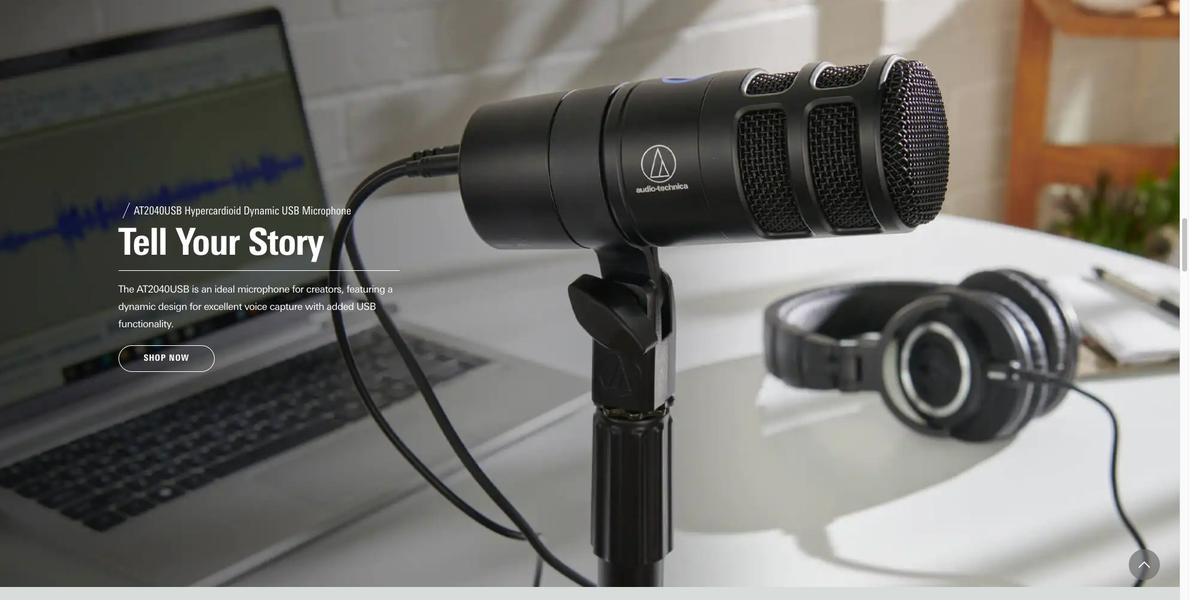 Task type: locate. For each thing, give the bounding box(es) containing it.
1 vertical spatial for
[[190, 301, 201, 313]]

for up capture
[[292, 284, 304, 296]]

with
[[305, 301, 324, 313]]

for
[[292, 284, 304, 296], [190, 301, 201, 313]]

an
[[201, 284, 212, 296]]

now
[[169, 353, 189, 364]]

the at2040usb is an ideal microphone for creators, featuring a dynamic design for excellent voice capture with added usb functionality.
[[118, 284, 393, 330]]

dynamic
[[118, 301, 156, 313]]

functionality.
[[118, 319, 174, 330]]

shop now link
[[118, 346, 215, 372]]

microphone
[[237, 284, 290, 296]]

voice
[[244, 301, 267, 313]]

the
[[118, 284, 134, 296]]

shop now
[[144, 353, 189, 364]]

0 vertical spatial for
[[292, 284, 304, 296]]

creators,
[[306, 284, 344, 296]]

for down the is
[[190, 301, 201, 313]]

a
[[388, 284, 393, 296]]



Task type: vqa. For each thing, say whether or not it's contained in the screenshot.
the any combination of up to 8 handheld, body-pack, desk stand, or boundary transmitters may be used simultaneously with a single esw-r4180dan receiver. simply connect a receiver via cat 5e cable to a poe network switch. to further simplify cable management, 8 bays of transmitter charging may be powered off of one ac adapter and connected via one cat 5e cable for monitoring.
no



Task type: describe. For each thing, give the bounding box(es) containing it.
0 horizontal spatial for
[[190, 301, 201, 313]]

excellent
[[204, 301, 242, 313]]

shop
[[144, 353, 166, 364]]

ideal
[[215, 284, 235, 296]]

at2040usb
[[137, 284, 189, 296]]

shop now button
[[118, 346, 215, 372]]

usb
[[356, 301, 376, 313]]

capture
[[270, 301, 303, 313]]

arrow up image
[[1139, 560, 1150, 571]]

design
[[158, 301, 187, 313]]

at2040usb hypercardioid dynamic usb microphone image
[[0, 0, 1180, 588]]

1 horizontal spatial for
[[292, 284, 304, 296]]

is
[[192, 284, 199, 296]]

added
[[327, 301, 354, 313]]

featuring
[[347, 284, 385, 296]]



